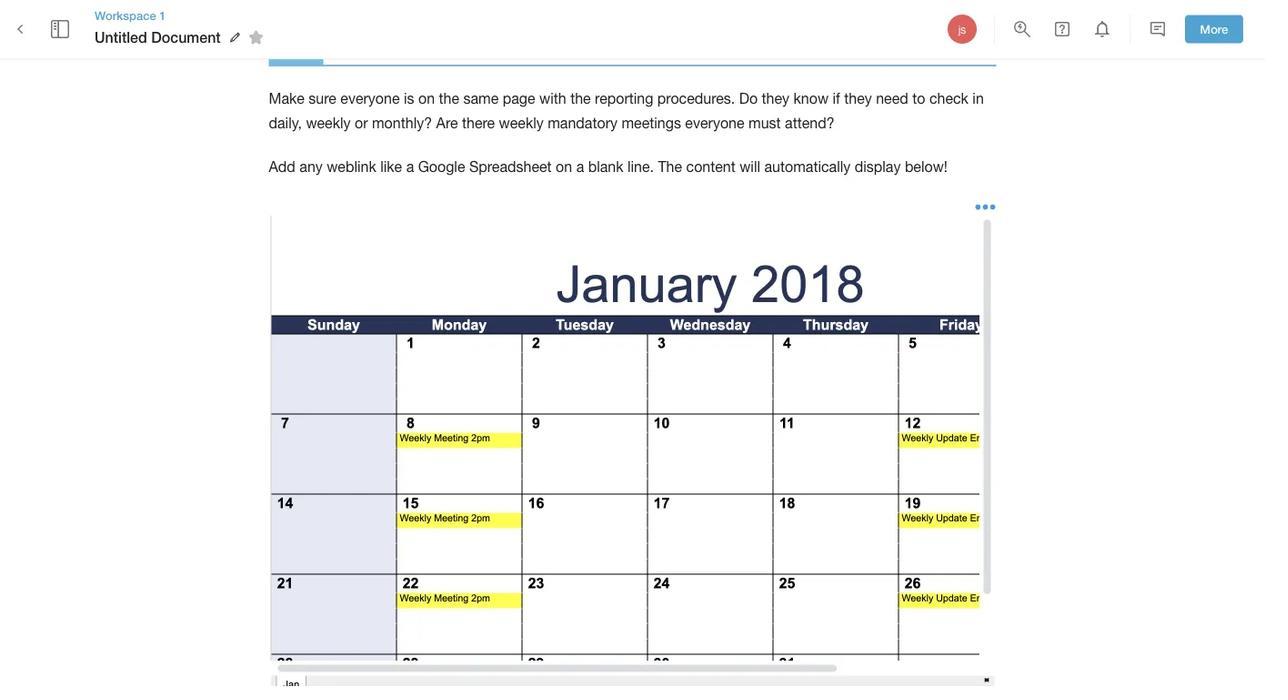Task type: locate. For each thing, give the bounding box(es) containing it.
untitled
[[95, 29, 147, 46]]

below!
[[905, 159, 948, 175]]

on left blank
[[556, 159, 573, 175]]

a right like on the left of page
[[406, 159, 414, 175]]

check
[[930, 90, 969, 107]]

favorite image
[[245, 26, 267, 48]]

to
[[913, 90, 926, 107]]

weekly
[[306, 114, 351, 131], [499, 114, 544, 131]]

on
[[419, 90, 435, 107], [556, 159, 573, 175]]

1 vertical spatial everyone
[[686, 114, 745, 131]]

they up the 'must'
[[762, 90, 790, 107]]

is
[[404, 90, 415, 107]]

line.
[[628, 159, 654, 175]]

more button
[[1186, 15, 1244, 43]]

everyone
[[341, 90, 400, 107], [686, 114, 745, 131]]

google
[[418, 159, 465, 175]]

with
[[540, 90, 567, 107]]

1 horizontal spatial they
[[845, 90, 872, 107]]

document
[[151, 29, 221, 46]]

a
[[406, 159, 414, 175], [577, 159, 584, 175]]

do
[[739, 90, 758, 107]]

on right the is
[[419, 90, 435, 107]]

1 horizontal spatial on
[[556, 159, 573, 175]]

reporting
[[595, 90, 654, 107]]

on inside the make sure everyone is on the same page with the reporting procedures. do they know if they need to check in daily, weekly or monthly? are there weekly mandatory meetings everyone must attend?
[[419, 90, 435, 107]]

make
[[269, 90, 305, 107]]

workspace 1
[[95, 8, 166, 22]]

0 horizontal spatial everyone
[[341, 90, 400, 107]]

1 horizontal spatial weekly
[[499, 114, 544, 131]]

0 horizontal spatial they
[[762, 90, 790, 107]]

0 horizontal spatial weekly
[[306, 114, 351, 131]]

2 a from the left
[[577, 159, 584, 175]]

make sure everyone is on the same page with the reporting procedures. do they know if they need to check in daily, weekly or monthly? are there weekly mandatory meetings everyone must attend?
[[269, 90, 988, 131]]

js
[[959, 23, 967, 35]]

weekly down the page
[[499, 114, 544, 131]]

the
[[439, 90, 460, 107], [571, 90, 591, 107]]

any
[[300, 159, 323, 175]]

1 horizontal spatial a
[[577, 159, 584, 175]]

0 horizontal spatial the
[[439, 90, 460, 107]]

the up are
[[439, 90, 460, 107]]

same
[[464, 90, 499, 107]]

1 a from the left
[[406, 159, 414, 175]]

page
[[503, 90, 536, 107]]

more
[[1201, 22, 1229, 36]]

0 horizontal spatial a
[[406, 159, 414, 175]]

a left blank
[[577, 159, 584, 175]]

1 horizontal spatial the
[[571, 90, 591, 107]]

everyone up or
[[341, 90, 400, 107]]

everyone down procedures.
[[686, 114, 745, 131]]

meetings
[[622, 114, 681, 131]]

weekly down sure
[[306, 114, 351, 131]]

they
[[762, 90, 790, 107], [845, 90, 872, 107]]

add any weblink like a google spreadsheet on a blank line. the content will automatically display below!
[[269, 159, 948, 175]]

content
[[687, 159, 736, 175]]

mandatory
[[548, 114, 618, 131]]

in
[[973, 90, 984, 107]]

will
[[740, 159, 761, 175]]

are
[[436, 114, 458, 131]]

0 vertical spatial on
[[419, 90, 435, 107]]

0 horizontal spatial on
[[419, 90, 435, 107]]

procedures.
[[658, 90, 735, 107]]

the up mandatory
[[571, 90, 591, 107]]

they right if
[[845, 90, 872, 107]]

1 horizontal spatial everyone
[[686, 114, 745, 131]]



Task type: vqa. For each thing, say whether or not it's contained in the screenshot.
topmost everyone
yes



Task type: describe. For each thing, give the bounding box(es) containing it.
1 weekly from the left
[[306, 114, 351, 131]]

if
[[833, 90, 841, 107]]

attend?
[[785, 114, 835, 131]]

1
[[160, 8, 166, 22]]

monthly?
[[372, 114, 432, 131]]

add
[[269, 159, 296, 175]]

display
[[855, 159, 901, 175]]

2 they from the left
[[845, 90, 872, 107]]

must
[[749, 114, 781, 131]]

like
[[381, 159, 402, 175]]

2 the from the left
[[571, 90, 591, 107]]

sure
[[309, 90, 337, 107]]

0 vertical spatial everyone
[[341, 90, 400, 107]]

need
[[876, 90, 909, 107]]

weblink
[[327, 159, 376, 175]]

1 they from the left
[[762, 90, 790, 107]]

2 weekly from the left
[[499, 114, 544, 131]]

the
[[658, 159, 683, 175]]

automatically
[[765, 159, 851, 175]]

blank
[[588, 159, 624, 175]]

js button
[[945, 12, 980, 46]]

daily,
[[269, 114, 302, 131]]

1 vertical spatial on
[[556, 159, 573, 175]]

know
[[794, 90, 829, 107]]

there
[[462, 114, 495, 131]]

workspace 1 link
[[95, 7, 270, 24]]

spreadsheet
[[469, 159, 552, 175]]

untitled document
[[95, 29, 221, 46]]

1 the from the left
[[439, 90, 460, 107]]

workspace
[[95, 8, 156, 22]]

or
[[355, 114, 368, 131]]



